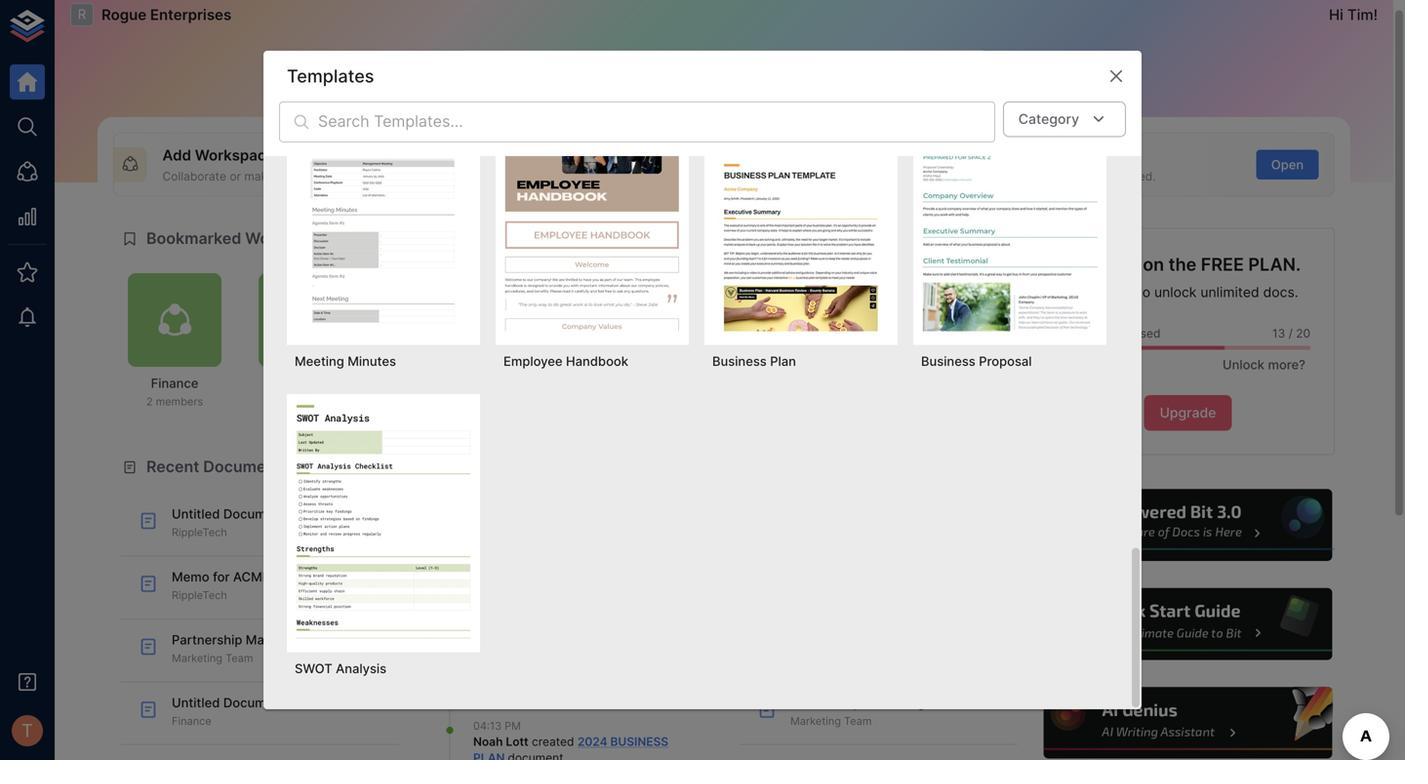 Task type: describe. For each thing, give the bounding box(es) containing it.
open
[[1272, 157, 1304, 172]]

activities
[[545, 457, 616, 476]]

tim for workspace
[[473, 559, 495, 573]]

enterprises
[[150, 6, 231, 23]]

partnership for partnership marketing plan
[[791, 695, 861, 710]]

only me
[[285, 395, 326, 408]]

1 horizontal spatial documents
[[1066, 327, 1129, 341]]

category
[[1019, 111, 1079, 127]]

make
[[244, 169, 274, 183]]

08:15 am tim burton document
[[473, 607, 536, 653]]

13 / 20
[[1273, 327, 1311, 341]]

meeting
[[295, 354, 344, 369]]

0 vertical spatial tim
[[1348, 6, 1374, 23]]

plan for partnership marketing plan
[[929, 695, 955, 710]]

wiki.
[[720, 169, 744, 183]]

of
[[667, 169, 678, 183]]

on
[[1143, 254, 1164, 275]]

type
[[638, 169, 663, 183]]

templates dialog
[[264, 0, 1142, 710]]

am for document
[[504, 607, 521, 620]]

workspace inside 08:31 am tim burton workspace
[[473, 575, 534, 589]]

2024 business plan
[[473, 735, 669, 760]]

04:13
[[473, 720, 502, 732]]

business plan
[[712, 354, 796, 369]]

partnership for partnership marketing plan marketing team
[[172, 632, 242, 647]]

marketing up untitled document finance
[[172, 652, 222, 665]]

document for create document create any type of doc or wiki.
[[626, 146, 699, 164]]

/
[[1289, 327, 1293, 341]]

1 vertical spatial documents
[[203, 457, 290, 476]]

untitled for untitled document finance
[[172, 695, 220, 710]]

members
[[156, 395, 203, 408]]

doc
[[681, 169, 702, 183]]

workspaces
[[245, 229, 339, 248]]

business for business plan
[[712, 354, 767, 369]]

08:15
[[473, 607, 501, 620]]

add button
[[432, 150, 494, 180]]

for
[[213, 569, 230, 585]]

hi
[[1329, 6, 1344, 23]]

partnership marketing plan marketing team
[[172, 632, 336, 665]]

r
[[78, 6, 86, 23]]

swot analysis image
[[295, 402, 472, 639]]

gallery
[[1057, 146, 1107, 164]]

me
[[311, 395, 326, 408]]

swot
[[295, 661, 332, 676]]

noah
[[473, 735, 503, 749]]

used
[[1132, 327, 1161, 341]]

3 help image from the top
[[1041, 684, 1335, 760]]

add workspace collaborate or make it private.
[[163, 146, 329, 183]]

docs.
[[1264, 284, 1299, 301]]

rippletech inside memo for acme rippletech
[[172, 589, 227, 602]]

category button
[[1003, 101, 1126, 137]]

you
[[1075, 254, 1107, 275]]

Search Templates... text field
[[318, 101, 995, 142]]

recent
[[146, 457, 199, 476]]

bookmark
[[796, 322, 847, 334]]

private.
[[288, 169, 329, 183]]

upgrade inside upgrade button
[[1160, 405, 1217, 421]]

bookmark workspace
[[794, 322, 849, 349]]

untitled document finance
[[172, 695, 286, 728]]

marketing team
[[791, 715, 872, 728]]

burton for document
[[498, 622, 536, 636]]

finance inside finance 2 members
[[151, 376, 199, 391]]

add for add
[[450, 157, 475, 172]]

plan.
[[1249, 254, 1301, 275]]

the
[[1169, 254, 1197, 275]]

open button
[[1257, 150, 1319, 180]]

finance 2 members
[[146, 376, 203, 408]]

plan for partnership marketing plan marketing team
[[310, 632, 336, 647]]

2 help image from the top
[[1041, 586, 1335, 663]]

t button
[[6, 710, 49, 752]]

free
[[1201, 254, 1244, 275]]

08:31
[[473, 544, 501, 556]]

04:13 pm
[[473, 720, 521, 732]]

unlock
[[1155, 284, 1197, 301]]

08:31 am tim burton workspace
[[473, 544, 536, 589]]

business
[[611, 735, 669, 749]]

untitled document rippletech
[[172, 507, 286, 539]]

memo
[[172, 569, 209, 585]]

document for untitled document finance
[[223, 695, 286, 710]]

unlimited
[[1201, 284, 1260, 301]]

unlock
[[1223, 357, 1265, 372]]

inspired.
[[1109, 169, 1156, 183]]

plan
[[473, 751, 505, 760]]

memo for acme rippletech
[[172, 569, 270, 602]]

pm
[[505, 720, 521, 732]]

finance inside untitled document finance
[[172, 715, 211, 728]]

get
[[1087, 169, 1106, 183]]

bookmark workspace button
[[775, 273, 869, 367]]

!
[[1374, 6, 1378, 23]]

bookmarked workspaces
[[146, 229, 339, 248]]

you are on the free plan. upgrade to unlock unlimited docs.
[[1075, 254, 1301, 301]]

documents used
[[1066, 327, 1161, 341]]

collaborate
[[163, 169, 226, 183]]

only me link
[[252, 273, 359, 410]]

minutes
[[348, 354, 396, 369]]

swot analysis
[[295, 661, 387, 676]]

and
[[1063, 169, 1084, 183]]

acme
[[233, 569, 270, 585]]

burton for workspace
[[498, 559, 536, 573]]



Task type: vqa. For each thing, say whether or not it's contained in the screenshot.
track
no



Task type: locate. For each thing, give the bounding box(es) containing it.
plan inside partnership marketing plan marketing team
[[310, 632, 336, 647]]

business left bookmark workspace button
[[712, 354, 767, 369]]

business proposal
[[921, 354, 1032, 369]]

tim right hi
[[1348, 6, 1374, 23]]

finance up members
[[151, 376, 199, 391]]

lott
[[506, 735, 529, 749]]

employee
[[504, 354, 563, 369]]

document
[[626, 146, 699, 164], [223, 507, 286, 522], [223, 695, 286, 710]]

documents up untitled document rippletech
[[203, 457, 290, 476]]

workspace up 08:15
[[473, 575, 534, 589]]

document down recent documents
[[223, 507, 286, 522]]

0 horizontal spatial add
[[163, 146, 191, 164]]

0 vertical spatial document
[[626, 146, 699, 164]]

burton down 08:31
[[498, 559, 536, 573]]

document inside create document create any type of doc or wiki.
[[626, 146, 699, 164]]

1 vertical spatial workspace
[[456, 457, 541, 476]]

handbook
[[566, 354, 629, 369]]

it
[[277, 169, 284, 183]]

add inside add workspace collaborate or make it private.
[[163, 146, 191, 164]]

or
[[230, 169, 241, 183], [705, 169, 716, 183]]

0 horizontal spatial workspace
[[473, 575, 534, 589]]

tim down 08:15
[[473, 622, 495, 636]]

marketing
[[246, 632, 307, 647], [172, 652, 222, 665], [865, 695, 926, 710], [791, 715, 841, 728]]

faster
[[1028, 169, 1060, 183]]

am right 08:15
[[504, 607, 521, 620]]

1 horizontal spatial plan
[[770, 354, 796, 369]]

upgrade inside you are on the free plan. upgrade to unlock unlimited docs.
[[1078, 284, 1134, 301]]

any
[[615, 169, 635, 183]]

rippletech down memo
[[172, 589, 227, 602]]

workspace
[[794, 337, 849, 349], [473, 575, 534, 589]]

untitled for untitled document rippletech
[[172, 507, 220, 522]]

meeting minutes image
[[295, 95, 472, 331]]

t
[[22, 720, 33, 742]]

0 vertical spatial documents
[[1066, 327, 1129, 341]]

2 horizontal spatial plan
[[929, 695, 955, 710]]

documents
[[1066, 327, 1129, 341], [203, 457, 290, 476]]

2 am from the top
[[504, 607, 521, 620]]

1 help image from the top
[[1041, 487, 1335, 564]]

am for workspace
[[504, 544, 521, 556]]

create left any
[[575, 169, 612, 183]]

1 business from the left
[[712, 354, 767, 369]]

are
[[1112, 254, 1139, 275]]

help image
[[1041, 487, 1335, 564], [1041, 586, 1335, 663], [1041, 684, 1335, 760]]

create document create any type of doc or wiki.
[[575, 146, 744, 183]]

0 horizontal spatial workspace
[[195, 146, 275, 164]]

or right doc
[[705, 169, 716, 183]]

tim inside the 08:15 am tim burton document
[[473, 622, 495, 636]]

rippletech inside untitled document rippletech
[[172, 526, 227, 539]]

partnership marketing plan
[[791, 695, 955, 710]]

business plan image
[[712, 95, 890, 331]]

add for add workspace collaborate or make it private.
[[163, 146, 191, 164]]

am right 08:31
[[504, 544, 521, 556]]

plan
[[770, 354, 796, 369], [310, 632, 336, 647], [929, 695, 955, 710]]

burton inside the 08:15 am tim burton document
[[498, 622, 536, 636]]

0 vertical spatial workspace
[[794, 337, 849, 349]]

finance down partnership marketing plan marketing team
[[172, 715, 211, 728]]

2 business from the left
[[921, 354, 976, 369]]

employee handbook
[[504, 354, 629, 369]]

2 untitled from the top
[[172, 695, 220, 710]]

business for business proposal
[[921, 354, 976, 369]]

1 horizontal spatial business
[[921, 354, 976, 369]]

1 horizontal spatial or
[[705, 169, 716, 183]]

team up untitled document finance
[[226, 652, 253, 665]]

0 horizontal spatial upgrade
[[1078, 284, 1134, 301]]

untitled
[[172, 507, 220, 522], [172, 695, 220, 710]]

business left proposal
[[921, 354, 976, 369]]

workspace inside add workspace collaborate or make it private.
[[195, 146, 275, 164]]

create up any
[[575, 146, 623, 164]]

1 horizontal spatial partnership
[[791, 695, 861, 710]]

rogue enterprises
[[102, 6, 231, 23]]

noah lott created
[[473, 735, 578, 749]]

tim down 08:31
[[473, 559, 495, 573]]

marketing up the swot
[[246, 632, 307, 647]]

workspace activities
[[456, 457, 616, 476]]

2
[[146, 395, 153, 408]]

add inside button
[[450, 157, 475, 172]]

analysis
[[336, 661, 387, 676]]

documents left used
[[1066, 327, 1129, 341]]

0 vertical spatial untitled
[[172, 507, 220, 522]]

1 vertical spatial tim
[[473, 559, 495, 573]]

1 vertical spatial plan
[[310, 632, 336, 647]]

0 vertical spatial workspace
[[195, 146, 275, 164]]

team inside partnership marketing plan marketing team
[[226, 652, 253, 665]]

0 horizontal spatial team
[[226, 652, 253, 665]]

2 burton from the top
[[498, 622, 536, 636]]

2 vertical spatial help image
[[1041, 684, 1335, 760]]

template gallery create faster and get inspired.
[[988, 146, 1156, 183]]

document
[[473, 639, 529, 653]]

more?
[[1268, 357, 1306, 372]]

to
[[1138, 284, 1151, 301]]

create inside template gallery create faster and get inspired.
[[988, 169, 1025, 183]]

1 untitled from the top
[[172, 507, 220, 522]]

upgrade down unlock more? button
[[1160, 405, 1217, 421]]

document inside untitled document finance
[[223, 695, 286, 710]]

1 vertical spatial help image
[[1041, 586, 1335, 663]]

2 or from the left
[[705, 169, 716, 183]]

recent documents
[[146, 457, 290, 476]]

upgrade down you
[[1078, 284, 1134, 301]]

business proposal image
[[921, 95, 1099, 331]]

2024 business plan link
[[473, 735, 669, 760]]

0 horizontal spatial documents
[[203, 457, 290, 476]]

team down partnership marketing plan
[[844, 715, 872, 728]]

1 vertical spatial am
[[504, 607, 521, 620]]

0 vertical spatial upgrade
[[1078, 284, 1134, 301]]

meeting minutes
[[295, 354, 396, 369]]

document down partnership marketing plan marketing team
[[223, 695, 286, 710]]

plan inside templates dialog
[[770, 354, 796, 369]]

13
[[1273, 327, 1286, 341]]

2024
[[578, 735, 608, 749]]

document for untitled document rippletech
[[223, 507, 286, 522]]

unlock more? button
[[1212, 350, 1311, 380]]

marketing up marketing team
[[865, 695, 926, 710]]

create down 'template'
[[988, 169, 1025, 183]]

employee handbook image
[[504, 95, 681, 331]]

or inside add workspace collaborate or make it private.
[[230, 169, 241, 183]]

0 vertical spatial burton
[[498, 559, 536, 573]]

created
[[532, 735, 574, 749]]

rippletech up memo
[[172, 526, 227, 539]]

0 vertical spatial am
[[504, 544, 521, 556]]

tim for document
[[473, 622, 495, 636]]

am
[[504, 544, 521, 556], [504, 607, 521, 620]]

rippletech
[[172, 526, 227, 539], [172, 589, 227, 602]]

1 horizontal spatial add
[[450, 157, 475, 172]]

1 vertical spatial upgrade
[[1160, 405, 1217, 421]]

1 vertical spatial rippletech
[[172, 589, 227, 602]]

1 vertical spatial untitled
[[172, 695, 220, 710]]

1 rippletech from the top
[[172, 526, 227, 539]]

partnership
[[172, 632, 242, 647], [791, 695, 861, 710]]

0 vertical spatial help image
[[1041, 487, 1335, 564]]

workspace up "make"
[[195, 146, 275, 164]]

marketing down partnership marketing plan
[[791, 715, 841, 728]]

workspace down bookmark
[[794, 337, 849, 349]]

0 horizontal spatial plan
[[310, 632, 336, 647]]

1 vertical spatial workspace
[[473, 575, 534, 589]]

templates
[[287, 65, 374, 87]]

2 vertical spatial tim
[[473, 622, 495, 636]]

untitled down recent documents
[[172, 507, 220, 522]]

1 burton from the top
[[498, 559, 536, 573]]

document inside untitled document rippletech
[[223, 507, 286, 522]]

upgrade
[[1078, 284, 1134, 301], [1160, 405, 1217, 421]]

unlock more?
[[1223, 357, 1306, 372]]

1 horizontal spatial upgrade
[[1160, 405, 1217, 421]]

0 vertical spatial team
[[226, 652, 253, 665]]

0 vertical spatial finance
[[151, 376, 199, 391]]

1 or from the left
[[230, 169, 241, 183]]

1 horizontal spatial team
[[844, 715, 872, 728]]

0 horizontal spatial or
[[230, 169, 241, 183]]

untitled down partnership marketing plan marketing team
[[172, 695, 220, 710]]

1 horizontal spatial workspace
[[456, 457, 541, 476]]

tim inside 08:31 am tim burton workspace
[[473, 559, 495, 573]]

burton
[[498, 559, 536, 573], [498, 622, 536, 636]]

upgrade button
[[1144, 396, 1232, 431]]

0 vertical spatial plan
[[770, 354, 796, 369]]

rogue
[[102, 6, 147, 23]]

bookmarked
[[146, 229, 241, 248]]

am inside the 08:15 am tim burton document
[[504, 607, 521, 620]]

1 horizontal spatial workspace
[[794, 337, 849, 349]]

burton up document at the left
[[498, 622, 536, 636]]

hi tim !
[[1329, 6, 1378, 23]]

or inside create document create any type of doc or wiki.
[[705, 169, 716, 183]]

burton inside 08:31 am tim burton workspace
[[498, 559, 536, 573]]

0 horizontal spatial partnership
[[172, 632, 242, 647]]

2 rippletech from the top
[[172, 589, 227, 602]]

create for create document
[[575, 169, 612, 183]]

finance
[[151, 376, 199, 391], [172, 715, 211, 728]]

partnership up marketing team
[[791, 695, 861, 710]]

or left "make"
[[230, 169, 241, 183]]

partnership inside partnership marketing plan marketing team
[[172, 632, 242, 647]]

am inside 08:31 am tim burton workspace
[[504, 544, 521, 556]]

0 vertical spatial partnership
[[172, 632, 242, 647]]

proposal
[[979, 354, 1032, 369]]

1 vertical spatial document
[[223, 507, 286, 522]]

1 vertical spatial finance
[[172, 715, 211, 728]]

0 vertical spatial rippletech
[[172, 526, 227, 539]]

2 vertical spatial document
[[223, 695, 286, 710]]

document up of
[[626, 146, 699, 164]]

workspace inside button
[[794, 337, 849, 349]]

1 vertical spatial team
[[844, 715, 872, 728]]

1 vertical spatial burton
[[498, 622, 536, 636]]

0 horizontal spatial business
[[712, 354, 767, 369]]

1 am from the top
[[504, 544, 521, 556]]

2 vertical spatial plan
[[929, 695, 955, 710]]

only
[[285, 395, 308, 408]]

workspace left activities on the bottom left of the page
[[456, 457, 541, 476]]

template
[[988, 146, 1053, 164]]

untitled inside untitled document finance
[[172, 695, 220, 710]]

1 vertical spatial partnership
[[791, 695, 861, 710]]

create for template gallery
[[988, 169, 1025, 183]]

untitled inside untitled document rippletech
[[172, 507, 220, 522]]

partnership down memo for acme rippletech
[[172, 632, 242, 647]]



